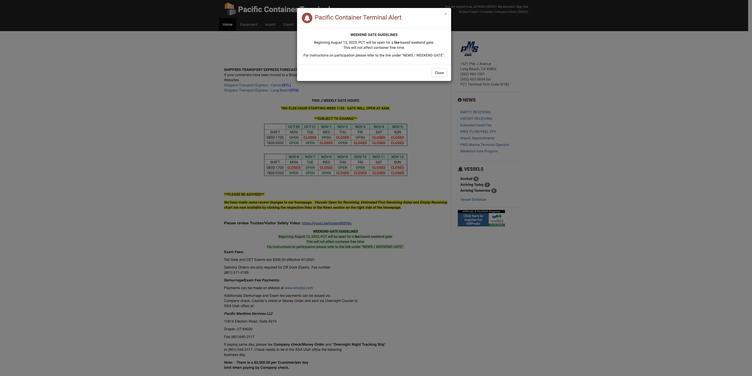 Task type: describe. For each thing, give the bounding box(es) containing it.
to the
[[375, 53, 385, 57]]

pacific for pacific container terminal alert
[[315, 14, 333, 21]]

estimated
[[361, 201, 377, 205]]

demurrage/exam
[[224, 279, 254, 283]]

gate up beginning august 12, 2023, pct will be open for a fee -based weekend gate. this will not affect container free time.
[[368, 33, 377, 37]]

jayson
[[473, 5, 484, 9]]

and inside if paying same day, please fax company check/money order and " overnight night tracking slip " to (801) 545-3117. check needs to be in the ssa utah office the following business day.
[[325, 343, 331, 347]]

1 vertical spatial fee
[[255, 279, 261, 283]]

demurrage/exam fee payments:
[[224, 279, 280, 283]]

our
[[288, 201, 294, 205]]

at
[[281, 287, 284, 291]]

using
[[406, 73, 414, 77]]

to inside additionally demurrage and exam fee payments can be issued via company check, cashier's check or money order and sent via overnight courier to ssa utah office at:
[[355, 299, 358, 304]]

my account link
[[498, 5, 514, 9]]

0800- for closed
[[267, 166, 276, 170]]

ship image
[[458, 167, 463, 172]]

- inside beginning august 12, 2023, pct will be open for a fee -based weekend gate. this will not affect container free time.
[[399, 40, 400, 45]]

weekend
[[460, 149, 475, 154]]

to right 'needs'
[[276, 348, 280, 352]]

beginning august inside beginning august 12, 2023, pct will be open for a fee -based weekend gate. this will not affect container free time.
[[314, 40, 342, 45]]

forecast
[[432, 73, 446, 77]]

you
[[347, 73, 353, 77]]

pct left "yard"
[[348, 47, 354, 51]]

and left sent
[[305, 299, 311, 304]]

have inside shippers transport express forecast website if your containers have been moved to a shippers transport express location you can also check on the container using the below forecast websites. shippers transport express - carson (stl) shippers transport express - long beach (sta)
[[253, 73, 260, 77]]

today inside 'docked 0 arriving today 1 arriving tomorrow 0'
[[474, 183, 484, 187]]

click
[[330, 47, 338, 51]]

based inside beginning august 12, 2023, pct will be open for a fee -based weekend gate. this will not affect container free time.
[[400, 40, 410, 45]]

fri for 10
[[358, 161, 363, 165]]

out
[[523, 5, 528, 9]]

based inside weekend gate guidelines beginning august 12, 2023, pct will be open for a fee -based weekend gate. this will not affect container free time. for instructions on participation please refer to the link under "news / weekend gate". exam fees:
[[361, 235, 370, 239]]

sat for 4
[[376, 130, 382, 134]]

available
[[247, 206, 261, 210]]

extended
[[460, 123, 475, 127]]

not inside weekend gate guidelines beginning august 12, 2023, pct will be open for a fee -based weekend gate. this will not affect container free time. for instructions on participation please refer to the link under "news / weekend gate". exam fees:
[[320, 240, 325, 244]]

0 vertical spatial link
[[385, 53, 391, 57]]

vessel schedule link
[[460, 198, 487, 202]]

tomorrow
[[474, 189, 490, 193]]

time. inside beginning august 12, 2023, pct will be open for a fee -based weekend gate. this will not affect container free time.
[[397, 46, 405, 50]]

0 horizontal spatial today
[[401, 39, 410, 44]]

for for for terminal map click here , pct yard map
[[301, 47, 306, 51]]

draper,
[[224, 328, 236, 332]]

0 horizontal spatial 1
[[329, 125, 331, 129]]

will down weekend gate guidelines
[[366, 40, 371, 45]]

a inside shippers transport express forecast website if your containers have been moved to a shippers transport express location you can also check on the container using the below forecast websites. shippers transport express - carson (stl) shippers transport express - long beach (sta)
[[286, 73, 288, 77]]

be inside beginning august 12, 2023, pct will be open for a fee -based weekend gate. this will not affect container free time.
[[372, 40, 376, 45]]

thu for 9
[[339, 161, 346, 165]]

ssa inside if paying same day, please fax company check/money order and " overnight night tracking slip " to (801) 545-3117. check needs to be in the ssa utah office the following business day.
[[295, 348, 302, 352]]

nov-8
[[321, 155, 331, 159]]

will down https://youtu.be/ocswh950vbc link
[[328, 235, 333, 239]]

× button
[[444, 11, 447, 17]]

, inside "vessels open for receiving , estimated first receiving dates and empty receiving chart are now available by clicking the respective links in the news section on the right side of the homepage."
[[359, 201, 360, 205]]

sign
[[517, 5, 522, 9]]

participation inside weekend gate guidelines beginning august 12, 2023, pct will be open for a fee -based weekend gate. this will not affect container free time. for instructions on participation please refer to the link under "news / weekend gate". exam fees:
[[296, 246, 316, 249]]

section
[[333, 206, 345, 210]]

1 vertical spatial express
[[255, 83, 268, 87]]

2 vertical spatial shippers
[[224, 88, 238, 92]]

this inside beginning august 12, 2023, pct will be open for a fee -based weekend gate. this will not affect container free time.
[[343, 46, 350, 50]]

pierpass image
[[458, 211, 505, 227]]

fax inside the 1521 pier j avenue long beach, ca 90802 (562) 983-1001 (562) 432-3834 fax pct terminal firm code w182
[[486, 77, 491, 81]]

on inside weekend gate guidelines beginning august 12, 2023, pct will be open for a fee -based weekend gate. this will not affect container free time. for instructions on participation please refer to the link under "news / weekend gate". exam fees:
[[292, 246, 295, 249]]

if inside if paying same day, please fax company check/money order and " overnight night tracking slip " to (801) 545-3117. check needs to be in the ssa utah office the following business day.
[[224, 343, 226, 347]]

cashier's
[[252, 299, 267, 304]]

pacific container terminal link
[[224, 0, 330, 18]]

gate up *no flex hour starting week 1/30.  gate will open at 8am.
[[338, 99, 346, 103]]

a inside weekend gate guidelines beginning august 12, 2023, pct will be open for a fee -based weekend gate. this will not affect container free time. for instructions on participation please refer to the link under "news / weekend gate". exam fees:
[[352, 235, 354, 239]]

company inside you are signed in as jayson gispan | my account | sign out broker/freight forwarder company admin (38284)
[[494, 10, 507, 14]]

delivery orders are only required for off dock exams. fax number (801) 571-2185
[[224, 266, 331, 275]]

nov-2
[[338, 125, 348, 129]]

shippers transport express - long beach link
[[224, 88, 290, 92]]

trucker/visitor
[[250, 222, 276, 226]]

respective
[[287, 206, 304, 210]]

container for pacific container terminal alert
[[335, 14, 362, 21]]

empty receiving link
[[460, 110, 491, 114]]

1 horizontal spatial participation
[[334, 53, 355, 57]]

vessels for vessels open for receiving , estimated first receiving dates and empty receiving chart are now available by clicking the respective links in the news section on the right side of the homepage.
[[314, 201, 327, 205]]

and up cashier's
[[263, 294, 269, 298]]

nov- for 8
[[321, 155, 329, 159]]

open inside beginning august 12, 2023, pct will be open for a fee -based weekend gate. this will not affect container free time.
[[377, 40, 385, 45]]

1 horizontal spatial 0
[[493, 189, 495, 193]]

tracking
[[362, 343, 377, 347]]

info circle image
[[458, 98, 462, 103]]

container inside weekend gate guidelines beginning august 12, 2023, pct will be open for a fee -based weekend gate. this will not affect container free time. for instructions on participation please refer to the link under "news / weekend gate". exam fees:
[[335, 240, 350, 244]]

nov- for 10
[[354, 155, 362, 159]]

my
[[498, 5, 502, 9]]

0 horizontal spatial j
[[321, 99, 323, 103]]

nov- for 1
[[321, 125, 329, 129]]

on left 'emodal'
[[263, 287, 267, 291]]

following
[[328, 348, 342, 352]]

pct inside weekend gate guidelines beginning august 12, 2023, pct will be open for a fee -based weekend gate. this will not affect container free time. for instructions on participation please refer to the link under "news / weekend gate". exam fees:
[[321, 235, 327, 239]]

www.emodal.com link
[[285, 287, 313, 291]]

1 horizontal spatial 31
[[443, 39, 447, 44]]

nov- for 11
[[373, 155, 381, 159]]

to left the our
[[284, 201, 287, 205]]

3117
[[247, 335, 254, 340]]

your
[[227, 73, 234, 77]]

pacific for pacific maritime services llc
[[224, 312, 235, 316]]

now
[[239, 206, 246, 210]]

check inside additionally demurrage and exam fee payments can be issued via company check, cashier's check or money order and sent via overnight courier to ssa utah office at:
[[268, 299, 277, 304]]

tail
[[224, 258, 229, 262]]

location
[[334, 73, 346, 77]]

the inside weekend gate guidelines beginning august 12, 2023, pct will be open for a fee -based weekend gate. this will not affect container free time. for instructions on participation please refer to the link under "news / weekend gate". exam fees:
[[339, 245, 344, 249]]

nov-9
[[338, 155, 348, 159]]

(801) inside "delivery orders are only required for off dock exams. fax number (801) 571-2185"
[[224, 271, 232, 275]]

0 horizontal spatial can
[[241, 287, 247, 291]]

will up 9/1/2021 on the left bottom of page
[[314, 240, 319, 244]]

close
[[435, 71, 444, 75]]

for inside beginning august 12, 2023, pct will be open for a fee -based weekend gate. this will not affect container free time.
[[386, 40, 390, 45]]

website
[[299, 68, 314, 72]]

pct inside the 1521 pier j avenue long beach, ca 90802 (562) 983-1001 (562) 432-3834 fax pct terminal firm code w182
[[460, 82, 467, 87]]

nov- for 12
[[391, 155, 400, 159]]

1 vertical spatial 31
[[312, 125, 316, 129]]

avenue
[[479, 62, 491, 66]]

beach
[[280, 88, 290, 92]]

1700 for open
[[276, 136, 284, 140]]

$2,000.00
[[254, 361, 270, 365]]

tuesday,
[[415, 39, 429, 44]]

nov- for 5
[[392, 125, 401, 129]]

pms
[[460, 143, 468, 147]]

1 vertical spatial shippers
[[224, 83, 238, 87]]

30
[[296, 125, 300, 129]]

empty
[[420, 201, 430, 205]]

0 vertical spatial 0
[[475, 178, 477, 181]]

hours
[[347, 99, 359, 103]]

vessel
[[460, 198, 471, 202]]

2 (562) from the top
[[460, 77, 469, 81]]

in inside you are signed in as jayson gispan | my account | sign out broker/freight forwarder company admin (38284)
[[466, 5, 468, 9]]

nov-1
[[321, 125, 331, 129]]

news inside "vessels open for receiving , estimated first receiving dates and empty receiving chart are now available by clicking the respective links in the news section on the right side of the homepage."
[[323, 206, 332, 210]]

is for a
[[247, 361, 250, 365]]

and inside "vessels open for receiving , estimated first receiving dates and empty receiving chart are now available by clicking the respective links in the news section on the right side of the homepage."
[[413, 201, 419, 205]]

some
[[248, 201, 257, 205]]

1 | from the left
[[496, 5, 497, 9]]

payments
[[286, 294, 301, 298]]

1 vertical spatial have
[[230, 201, 238, 205]]

0 vertical spatial receiving
[[473, 110, 491, 114]]

12
[[400, 155, 404, 159]]

1 arriving from the top
[[460, 183, 473, 187]]

2 vertical spatial transport
[[239, 88, 254, 92]]

weekend inside weekend gate guidelines beginning august 12, 2023, pct will be open for a fee -based weekend gate. this will not affect container free time. for instructions on participation please refer to the link under "news / weekend gate". exam fees:
[[371, 235, 384, 239]]

a inside note:   there is a $2,000.00 per customer/per day limit when paying by company check.
[[251, 361, 253, 365]]

2 receiving from the left
[[386, 201, 402, 205]]

1521 pier j avenue long beach, ca 90802 (562) 983-1001 (562) 432-3834 fax pct terminal firm code w182
[[460, 62, 509, 87]]

clicking
[[267, 206, 280, 210]]

gate down hours at top left
[[347, 106, 356, 111]]

extended dwell fee link
[[460, 123, 492, 127]]

0 horizontal spatial via
[[320, 299, 324, 304]]

pier j weekly gate hours
[[312, 99, 359, 103]]

0 vertical spatial under
[[392, 53, 401, 57]]

please for link
[[356, 53, 366, 57]]

below
[[421, 73, 431, 77]]

company inside additionally demurrage and exam fee payments can be issued via company check, cashier's check or money order and sent via overnight courier to ssa utah office at:
[[224, 299, 239, 304]]

utah inside additionally demurrage and exam fee payments can be issued via company check, cashier's check or money order and sent via overnight courier to ssa utah office at:
[[232, 305, 240, 309]]

for inside weekend gate guidelines beginning august 12, 2023, pct will be open for a fee -based weekend gate. this will not affect container free time. for instructions on participation please refer to the link under "news / weekend gate". exam fees:
[[347, 235, 351, 239]]

nov- for 4
[[374, 125, 382, 129]]

1521
[[460, 62, 468, 66]]

on inside "vessels open for receiving , estimated first receiving dates and empty receiving chart are now available by clicking the respective links in the news section on the right side of the homepage."
[[346, 206, 350, 210]]

1 vertical spatial transport
[[239, 83, 254, 87]]

starting
[[308, 106, 325, 111]]

dates
[[403, 201, 412, 205]]

2 arriving from the top
[[460, 189, 473, 193]]

1 receiving from the left
[[343, 201, 359, 205]]

effective
[[287, 258, 300, 262]]

fee inside weekend gate guidelines beginning august 12, 2023, pct will be open for a fee -based weekend gate. this will not affect container free time. for instructions on participation please refer to the link under "news / weekend gate". exam fees:
[[355, 235, 360, 239]]

2023, inside beginning august 12, 2023, pct will be open for a fee -based weekend gate. this will not affect container free time.
[[349, 40, 358, 45]]

mon for 6
[[290, 161, 298, 165]]

nov-5
[[392, 125, 403, 129]]

exam inside weekend gate guidelines beginning august 12, 2023, pct will be open for a fee -based weekend gate. this will not affect container free time. for instructions on participation please refer to the link under "news / weekend gate". exam fees:
[[224, 250, 234, 255]]

by inside note:   there is a $2,000.00 per customer/per day limit when paying by company check.
[[255, 366, 259, 370]]

docked
[[460, 177, 472, 181]]

2185
[[241, 271, 249, 275]]

order inside if paying same day, please fax company check/money order and " overnight night tracking slip " to (801) 545-3117. check needs to be in the ssa utah office the following business day.
[[315, 343, 324, 347]]

affect inside beginning august 12, 2023, pct will be open for a fee -based weekend gate. this will not affect container free time.
[[363, 46, 373, 50]]

0 vertical spatial shippers
[[289, 73, 303, 77]]

0 vertical spatial /
[[414, 53, 415, 57]]

day,
[[248, 343, 255, 347]]

pacific container terminal image
[[460, 41, 478, 56]]

tue for 7
[[307, 161, 313, 165]]

only
[[256, 266, 263, 270]]

1 vertical spatial gate
[[230, 258, 238, 262]]

open
[[328, 201, 337, 205]]

gate. inside weekend gate guidelines beginning august 12, 2023, pct will be open for a fee -based weekend gate. this will not affect container free time. for instructions on participation please refer to the link under "news / weekend gate". exam fees:
[[385, 235, 393, 239]]

0 vertical spatial homepage.
[[295, 201, 313, 205]]

orders
[[238, 266, 249, 270]]

3117.
[[245, 348, 253, 352]]

pct inside beginning august 12, 2023, pct will be open for a fee -based weekend gate. this will not affect container free time.
[[358, 40, 365, 45]]

0 vertical spatial express
[[320, 73, 333, 77]]

0 horizontal spatial fax
[[224, 335, 230, 340]]

1 inside 'docked 0 arriving today 1 arriving tomorrow 0'
[[486, 184, 488, 187]]

1700 for closed
[[276, 166, 284, 170]]

nov-4
[[374, 125, 384, 129]]

hour
[[298, 106, 307, 111]]

12, inside beginning august 12, 2023, pct will be open for a fee -based weekend gate. this will not affect container free time.
[[343, 40, 348, 45]]

1 vertical spatial receiving
[[474, 117, 492, 121]]

tail gate and cet exams are $300.00 effective 9/1/2021
[[224, 258, 315, 262]]

vessels open for receiving , estimated first receiving dates and empty receiving chart are now available by clicking the respective links in the news section on the right side of the homepage.
[[224, 201, 447, 210]]

0 vertical spatial transport
[[304, 73, 319, 77]]

per
[[271, 361, 277, 365]]

#210
[[268, 320, 277, 324]]

0 vertical spatial ,
[[346, 47, 347, 51]]

draper, ut 84020
[[224, 328, 253, 332]]

this inside weekend gate guidelines beginning august 12, 2023, pct will be open for a fee -based weekend gate. this will not affect container free time. for instructions on participation please refer to the link under "news / weekend gate". exam fees:
[[306, 240, 313, 244]]

demurrage
[[243, 294, 262, 298]]

cet
[[246, 258, 253, 262]]

money
[[283, 299, 293, 304]]

you are signed in as jayson gispan | my account | sign out broker/freight forwarder company admin (38284)
[[445, 5, 528, 14]]

courier
[[342, 299, 354, 304]]

fax inside if paying same day, please fax company check/money order and " overnight night tracking slip " to (801) 545-3117. check needs to be in the ssa utah office the following business day.
[[268, 343, 272, 347]]

3 receiving from the left
[[431, 201, 447, 205]]

0800-1700 for open
[[267, 136, 284, 140]]

0 vertical spatial refer
[[367, 53, 374, 57]]

fee inside additionally demurrage and exam fee payments can be issued via company check, cashier's check or money order and sent via overnight courier to ssa utah office at:
[[280, 294, 285, 298]]

in inside "vessels open for receiving , estimated first receiving dates and empty receiving chart are now available by clicking the respective links in the news section on the right side of the homepage."
[[313, 206, 316, 210]]

link inside weekend gate guidelines beginning august 12, 2023, pct will be open for a fee -based weekend gate. this will not affect container free time. for instructions on participation please refer to the link under "news / weekend gate". exam fees:
[[345, 245, 351, 249]]

(801) inside if paying same day, please fax company check/money order and " overnight night tracking slip " to (801) 545-3117. check needs to be in the ssa utah office the following business day.
[[228, 348, 236, 352]]

business
[[224, 353, 238, 358]]



Task type: locate. For each thing, give the bounding box(es) containing it.
1 up tomorrow
[[486, 184, 488, 187]]

1 vertical spatial exam
[[270, 294, 279, 298]]

container inside shippers transport express forecast website if your containers have been moved to a shippers transport express location you can also check on the container using the below forecast websites. shippers transport express - carson (stl) shippers transport express - long beach (sta)
[[390, 73, 405, 77]]

1 map from the left
[[322, 47, 329, 51]]

to down https://youtu.be/ocswh950vbc
[[335, 246, 338, 249]]

ut
[[237, 328, 242, 332]]

2 map from the left
[[363, 47, 370, 51]]

0 horizontal spatial receiving
[[343, 201, 359, 205]]

1 vertical spatial sat
[[376, 161, 382, 165]]

"
[[332, 343, 334, 347]]

1 vertical spatial paying
[[243, 366, 254, 370]]

is inside note:   there is a $2,000.00 per customer/per day limit when paying by company check.
[[247, 361, 250, 365]]

(562) left 432- at the right top of page
[[460, 77, 469, 81]]

utah inside if paying same day, please fax company check/money order and " overnight night tracking slip " to (801) 545-3117. check needs to be in the ssa utah office the following business day.
[[303, 348, 311, 352]]

gate right tail
[[230, 258, 238, 262]]

0300 for open
[[276, 141, 284, 145]]

arriving up 'vessel'
[[460, 189, 473, 193]]

sat down nov-11
[[376, 161, 382, 165]]

1 vertical spatial weekend
[[371, 235, 384, 239]]

2 0800-1700 from the top
[[267, 166, 284, 170]]

refer inside weekend gate guidelines beginning august 12, 2023, pct will be open for a fee -based weekend gate. this will not affect container free time. for instructions on participation please refer to the link under "news / weekend gate". exam fees:
[[327, 246, 334, 249]]

0 right 'docked'
[[475, 178, 477, 181]]

order down payments
[[294, 299, 304, 304]]

1 vertical spatial 0300
[[276, 171, 284, 175]]

receiving
[[473, 110, 491, 114], [474, 117, 492, 121]]

| left the my
[[496, 5, 497, 9]]

affect inside weekend gate guidelines beginning august 12, 2023, pct will be open for a fee -based weekend gate. this will not affect container free time. for instructions on participation please refer to the link under "news / weekend gate". exam fees:
[[325, 240, 334, 244]]

pct down https://youtu.be/ocswh950vbc
[[321, 235, 327, 239]]

- inside weekend gate guidelines beginning august 12, 2023, pct will be open for a fee -based weekend gate. this will not affect container free time. for instructions on participation please refer to the link under "news / weekend gate". exam fees:
[[360, 235, 361, 239]]

overnight left "courier"
[[325, 299, 341, 304]]

1 1800-0300 from the top
[[267, 141, 284, 145]]

0 vertical spatial gate".
[[434, 53, 445, 57]]

tue for 31
[[307, 130, 313, 134]]

1 thu from the top
[[339, 130, 346, 134]]

gate inside weekend gate guidelines beginning august 12, 2023, pct will be open for a fee -based weekend gate. this will not affect container free time. for instructions on participation please refer to the link under "news / weekend gate". exam fees:
[[330, 230, 338, 234]]

for terminal map click here , pct yard map
[[301, 47, 370, 51]]

terminal inside the 1521 pier j avenue long beach, ca 90802 (562) 983-1001 (562) 432-3834 fax pct terminal firm code w182
[[468, 82, 482, 87]]

guidelines for weekend gate guidelines beginning august 12, 2023, pct will be open for a fee -based weekend gate. this will not affect container free time. for instructions on participation please refer to the link under "news / weekend gate". exam fees:
[[339, 230, 358, 234]]

1 vertical spatial (801)
[[228, 348, 236, 352]]

1 mon from the top
[[290, 130, 298, 134]]

1 sun from the top
[[394, 130, 401, 134]]

oct-30
[[288, 125, 300, 129]]

participation
[[334, 53, 355, 57], [296, 246, 316, 249]]

0 vertical spatial ssa
[[224, 305, 231, 309]]

0 vertical spatial paying
[[227, 343, 238, 347]]

0 vertical spatial please
[[356, 53, 366, 57]]

2 shift from the top
[[270, 161, 280, 165]]

shift for closed
[[270, 161, 280, 165]]

1 vertical spatial can
[[241, 287, 247, 291]]

, up right
[[359, 201, 360, 205]]

thu down nov-9
[[339, 161, 346, 165]]

by inside "vessels open for receiving , estimated first receiving dates and empty receiving chart are now available by clicking the respective links in the news section on the right side of the homepage."
[[262, 206, 266, 210]]

transport down shippers transport express - carson 'link'
[[239, 88, 254, 92]]

on inside shippers transport express forecast website if your containers have been moved to a shippers transport express location you can also check on the container using the below forecast websites. shippers transport express - carson (stl) shippers transport express - long beach (sta)
[[379, 73, 383, 77]]

beginning august down video:
[[278, 235, 305, 239]]

mon down nov-6
[[290, 161, 298, 165]]

open down https://youtu.be/ocswh950vbc
[[338, 235, 346, 239]]

0 horizontal spatial 12,
[[306, 235, 311, 239]]

can inside shippers transport express forecast website if your containers have been moved to a shippers transport express location you can also check on the container using the below forecast websites. shippers transport express - carson (stl) shippers transport express - long beach (sta)
[[354, 73, 360, 77]]

if inside shippers transport express forecast website if your containers have been moved to a shippers transport express location you can also check on the container using the below forecast websites. shippers transport express - carson (stl) shippers transport express - long beach (sta)
[[224, 73, 226, 77]]

1 horizontal spatial fax
[[486, 77, 491, 81]]

containers
[[235, 73, 252, 77]]

0 horizontal spatial weekend
[[371, 235, 384, 239]]

receiving right 'empty'
[[431, 201, 447, 205]]

under inside weekend gate guidelines beginning august 12, 2023, pct will be open for a fee -based weekend gate. this will not affect container free time. for instructions on participation please refer to the link under "news / weekend gate". exam fees:
[[352, 245, 361, 249]]

weekend inside beginning august 12, 2023, pct will be open for a fee -based weekend gate. this will not affect container free time.
[[411, 40, 425, 45]]

1 horizontal spatial container
[[374, 46, 389, 50]]

0 vertical spatial overnight
[[325, 299, 341, 304]]

can down www.emodal.com at the left
[[302, 294, 308, 298]]

1 horizontal spatial ssa
[[295, 348, 302, 352]]

0 vertical spatial instructions
[[310, 53, 329, 57]]

sat
[[376, 130, 382, 134], [376, 161, 382, 165]]

can down demurrage/exam
[[241, 287, 247, 291]]

instructions up $300.00
[[273, 246, 291, 249]]

open inside weekend gate guidelines beginning august 12, 2023, pct will be open for a fee -based weekend gate. this will not affect container free time. for instructions on participation please refer to the link under "news / weekend gate". exam fees:
[[338, 235, 346, 239]]

1 horizontal spatial free
[[390, 46, 396, 50]]

1 horizontal spatial utah
[[303, 348, 311, 352]]

2023, inside weekend gate guidelines beginning august 12, 2023, pct will be open for a fee -based weekend gate. this will not affect container free time. for instructions on participation please refer to the link under "news / weekend gate". exam fees:
[[311, 235, 320, 239]]

fax down 9/1/2021 on the left bottom of page
[[311, 266, 317, 270]]

1 horizontal spatial ,
[[359, 201, 360, 205]]

please inside weekend gate guidelines beginning august 12, 2023, pct will be open for a fee -based weekend gate. this will not affect container free time. for instructions on participation please refer to the link under "news / weekend gate". exam fees:
[[316, 246, 326, 249]]

nov- right 10
[[373, 155, 381, 159]]

nov- right 2
[[355, 125, 363, 129]]

1
[[329, 125, 331, 129], [486, 184, 488, 187]]

1800-0300 for closed
[[267, 171, 284, 175]]

please up check
[[256, 343, 267, 347]]

1 0800-1700 from the top
[[267, 136, 284, 140]]

1 if from the top
[[224, 73, 226, 77]]

2023,
[[349, 40, 358, 45], [311, 235, 320, 239]]

office
[[241, 305, 249, 309], [312, 348, 321, 352]]

company down "additionally"
[[224, 299, 239, 304]]

0800-
[[267, 136, 276, 140], [267, 166, 276, 170]]

9/1/2021
[[301, 258, 315, 262]]

moved
[[270, 73, 281, 77]]

office inside additionally demurrage and exam fee payments can be issued via company check, cashier's check or money order and sent via overnight courier to ssa utah office at:
[[241, 305, 249, 309]]

gate down https://youtu.be/ocswh950vbc
[[330, 230, 338, 234]]

container
[[264, 5, 298, 14], [335, 14, 362, 21]]

0 vertical spatial 1
[[329, 125, 331, 129]]

0 horizontal spatial paying
[[227, 343, 238, 347]]

weekend gate guidelines
[[350, 33, 398, 37]]

links
[[304, 206, 312, 210]]

and right dates in the bottom of the page
[[413, 201, 419, 205]]

(stl)
[[282, 83, 291, 87]]

1 horizontal spatial gate.
[[426, 40, 434, 45]]

pct up info circle icon
[[460, 82, 467, 87]]

0 vertical spatial for
[[301, 47, 306, 51]]

for inside "vessels open for receiving , estimated first receiving dates and empty receiving chart are now available by clicking the respective links in the news section on the right side of the homepage."
[[337, 201, 342, 205]]

tue down oct-31
[[307, 130, 313, 134]]

1 1800- from the top
[[267, 141, 276, 145]]

0 horizontal spatial this
[[306, 240, 313, 244]]

fax (801)545-3117
[[224, 335, 254, 340]]

3834
[[477, 77, 485, 81]]

nov- right 7
[[321, 155, 329, 159]]

nov- right 4
[[392, 125, 401, 129]]

issued
[[314, 294, 325, 298]]

1 vertical spatial news
[[323, 206, 332, 210]]

express left location
[[320, 73, 333, 77]]

8am.
[[382, 106, 390, 111]]

1700
[[276, 136, 284, 140], [276, 166, 284, 170]]

ssa inside additionally demurrage and exam fee payments can be issued via company check, cashier's check or money order and sent via overnight courier to ssa utah office at:
[[224, 305, 231, 309]]

or
[[278, 299, 282, 304]]

map left click
[[322, 47, 329, 51]]

fee inside beginning august 12, 2023, pct will be open for a fee -based weekend gate. this will not affect container free time.
[[394, 40, 399, 45]]

1 shift from the top
[[270, 130, 280, 134]]

ca
[[481, 67, 486, 71]]

are inside you are signed in as jayson gispan | my account | sign out broker/freight forwarder company admin (38284)
[[451, 5, 455, 9]]

fri for 3
[[358, 130, 363, 134]]

sun down nov-12
[[394, 161, 401, 165]]

beginning august up click
[[314, 40, 342, 45]]

nov- for 9
[[338, 155, 346, 159]]

0 horizontal spatial in
[[286, 348, 288, 352]]

sun for 5
[[394, 130, 401, 134]]

fee inside empty receiving export receiving extended dwell fee free flow/peel off import appointments pms marine terminal operator weekend gate program
[[486, 123, 492, 127]]

1 horizontal spatial news
[[462, 97, 476, 103]]

pacific maritime services llc
[[224, 312, 273, 316]]

for for for instructions on participation please refer to the link under "news / weekend gate".
[[304, 53, 309, 57]]

1 sat from the top
[[376, 130, 382, 134]]

news down open at the bottom left of the page
[[323, 206, 332, 210]]

office inside if paying same day, please fax company check/money order and " overnight night tracking slip " to (801) 545-3117. check needs to be in the ssa utah office the following business day.
[[312, 348, 321, 352]]

1 horizontal spatial oct-
[[304, 125, 312, 129]]

for inside "delivery orders are only required for off dock exams. fax number (801) 571-2185"
[[278, 266, 282, 270]]

1 horizontal spatial please
[[316, 246, 326, 249]]

0 vertical spatial free
[[390, 46, 396, 50]]

0 horizontal spatial time.
[[357, 240, 365, 244]]

via down 'issued'
[[320, 299, 324, 304]]

1800-0300 for open
[[267, 141, 284, 145]]

12, inside weekend gate guidelines beginning august 12, 2023, pct will be open for a fee -based weekend gate. this will not affect container free time. for instructions on participation please refer to the link under "news / weekend gate". exam fees:
[[306, 235, 311, 239]]

order left "
[[315, 343, 324, 347]]

not
[[357, 46, 363, 50], [320, 240, 325, 244]]

are inside "vessels open for receiving , estimated first receiving dates and empty receiving chart are now available by clicking the respective links in the news section on the right side of the homepage."
[[233, 206, 239, 210]]

1800- for closed
[[267, 171, 276, 175]]

1 horizontal spatial paying
[[243, 366, 254, 370]]

order inside additionally demurrage and exam fee payments can be issued via company check, cashier's check or money order and sent via overnight courier to ssa utah office at:
[[294, 299, 304, 304]]

fri
[[358, 130, 363, 134], [358, 161, 363, 165]]

can inside additionally demurrage and exam fee payments can be issued via company check, cashier's check or money order and sent via overnight courier to ssa utah office at:
[[302, 294, 308, 298]]

on right also
[[379, 73, 383, 77]]

1 1700 from the top
[[276, 136, 284, 140]]

1 vertical spatial arriving
[[460, 189, 473, 193]]

to up 'business'
[[224, 348, 227, 352]]

1 tue from the top
[[307, 130, 313, 134]]

is for tuesday,
[[411, 39, 414, 44]]

week
[[326, 106, 336, 111]]

0 vertical spatial order
[[294, 299, 304, 304]]

0 horizontal spatial /
[[374, 245, 375, 249]]

0 horizontal spatial 31
[[312, 125, 316, 129]]

flow/peel
[[470, 130, 489, 134]]

/
[[414, 53, 415, 57], [374, 245, 375, 249]]

and left cet
[[239, 258, 245, 262]]

1 horizontal spatial in
[[313, 206, 316, 210]]

0 vertical spatial not
[[357, 46, 363, 50]]

2 mon from the top
[[290, 161, 298, 165]]

2 vertical spatial fee
[[280, 294, 285, 298]]

for inside weekend gate guidelines beginning august 12, 2023, pct will be open for a fee -based weekend gate. this will not affect container free time. for instructions on participation please refer to the link under "news / weekend gate". exam fees:
[[267, 246, 272, 249]]

nov- for 7
[[305, 155, 313, 159]]

1 wed from the top
[[323, 130, 330, 134]]

paying inside note:   there is a $2,000.00 per customer/per day limit when paying by company check.
[[243, 366, 254, 370]]

please review trucker/visitor safety video: https://youtu.be/ocswh950vbc
[[224, 222, 352, 226]]

be inside additionally demurrage and exam fee payments can be issued via company check, cashier's check or money order and sent via overnight courier to ssa utah office at:
[[309, 294, 313, 298]]

1 vertical spatial link
[[345, 245, 351, 249]]

1 vertical spatial thu
[[339, 161, 346, 165]]

fee
[[486, 123, 492, 127], [255, 279, 261, 283]]

shippers transport express forecast website if your containers have been moved to a shippers transport express location you can also check on the container using the below forecast websites. shippers transport express - carson (stl) shippers transport express - long beach (sta)
[[224, 68, 446, 92]]

firm
[[483, 82, 490, 87]]

oct-31
[[304, 125, 316, 129]]

0 vertical spatial fee
[[394, 40, 399, 45]]

0 vertical spatial exam
[[224, 250, 234, 255]]

0 vertical spatial office
[[241, 305, 249, 309]]

2 horizontal spatial pacific
[[315, 14, 333, 21]]

1 horizontal spatial container
[[335, 14, 362, 21]]

free inside beginning august 12, 2023, pct will be open for a fee -based weekend gate. this will not affect container free time.
[[390, 46, 396, 50]]

0800- for open
[[267, 136, 276, 140]]

participation up 9/1/2021 on the left bottom of page
[[296, 246, 316, 249]]

2 1700 from the top
[[276, 166, 284, 170]]

0 horizontal spatial refer
[[327, 246, 334, 249]]

signed
[[456, 5, 465, 9]]

gate. inside beginning august 12, 2023, pct will be open for a fee -based weekend gate. this will not affect container free time.
[[426, 40, 434, 45]]

company down per
[[260, 366, 277, 370]]

1 horizontal spatial fee
[[486, 123, 492, 127]]

wed
[[323, 130, 330, 134], [323, 161, 330, 165]]

not inside beginning august 12, 2023, pct will be open for a fee -based weekend gate. this will not affect container free time.
[[357, 46, 363, 50]]

|
[[496, 5, 497, 9], [515, 5, 516, 9]]

for instructions on participation please refer to the link under "news / weekend gate".
[[304, 53, 445, 57]]

2 thu from the top
[[339, 161, 346, 165]]

1 0800- from the top
[[267, 136, 276, 140]]

paying inside if paying same day, please fax company check/money order and " overnight night tracking slip " to (801) 545-3117. check needs to be in the ssa utah office the following business day.
[[227, 343, 238, 347]]

open
[[377, 40, 385, 45], [338, 235, 346, 239]]

october
[[430, 39, 442, 44]]

office down check/money
[[312, 348, 321, 352]]

(801)
[[224, 271, 232, 275], [228, 348, 236, 352]]

1 fri from the top
[[358, 130, 363, 134]]

have down transport
[[253, 73, 260, 77]]

empty
[[460, 110, 472, 114]]

number
[[318, 266, 331, 270]]

1 vertical spatial overnight
[[334, 343, 351, 347]]

changes
[[270, 201, 283, 205]]

guidelines for weekend gate guidelines
[[378, 33, 398, 37]]

0 vertical spatial if
[[224, 73, 226, 77]]

1 vertical spatial vessels
[[314, 201, 327, 205]]

participation down here
[[334, 53, 355, 57]]

2 horizontal spatial can
[[354, 73, 360, 77]]

be up sent
[[309, 294, 313, 298]]

dock
[[289, 266, 297, 270]]

in left as
[[466, 5, 468, 9]]

fee up off
[[486, 123, 492, 127]]

please inside if paying same day, please fax company check/money order and " overnight night tracking slip " to (801) 545-3117. check needs to be in the ssa utah office the following business day.
[[256, 343, 267, 347]]

to inside shippers transport express forecast website if your containers have been moved to a shippers transport express location you can also check on the container using the below forecast websites. shippers transport express - carson (stl) shippers transport express - long beach (sta)
[[282, 73, 285, 77]]

1 horizontal spatial refer
[[367, 53, 374, 57]]

2 wed from the top
[[323, 161, 330, 165]]

2 tue from the top
[[307, 161, 313, 165]]

pct yard map link
[[348, 47, 370, 51]]

day
[[302, 361, 308, 365]]

0 vertical spatial vessels
[[463, 167, 484, 172]]

0 vertical spatial participation
[[334, 53, 355, 57]]

office down check, at the left of the page
[[241, 305, 249, 309]]

be inside if paying same day, please fax company check/money order and " overnight night tracking slip " to (801) 545-3117. check needs to be in the ssa utah office the following business day.
[[281, 348, 285, 352]]

on up effective
[[292, 246, 295, 249]]

0 horizontal spatial ssa
[[224, 305, 231, 309]]

(801) down delivery
[[224, 271, 232, 275]]

receiving up right
[[343, 201, 359, 205]]

be right 'needs'
[[281, 348, 285, 352]]

vessels inside "vessels open for receiving , estimated first receiving dates and empty receiving chart are now available by clicking the respective links in the news section on the right side of the homepage."
[[314, 201, 327, 205]]

to inside weekend gate guidelines beginning august 12, 2023, pct will be open for a fee -based weekend gate. this will not affect container free time. for instructions on participation please refer to the link under "news / weekend gate". exam fees:
[[335, 246, 338, 249]]

long inside shippers transport express forecast website if your containers have been moved to a shippers transport express location you can also check on the container using the below forecast websites. shippers transport express - carson (stl) shippers transport express - long beach (sta)
[[271, 88, 279, 92]]

0 vertical spatial sat
[[376, 130, 382, 134]]

on down click
[[330, 53, 334, 57]]

1 vertical spatial /
[[374, 245, 375, 249]]

2 0300 from the top
[[276, 171, 284, 175]]

12, up here
[[343, 40, 348, 45]]

0 horizontal spatial oct-
[[288, 125, 296, 129]]

to
[[282, 73, 285, 77], [284, 201, 287, 205], [335, 246, 338, 249], [355, 299, 358, 304], [224, 348, 227, 352], [276, 348, 280, 352]]

in up customer/per
[[286, 348, 288, 352]]

0 vertical spatial 1700
[[276, 136, 284, 140]]

long inside the 1521 pier j avenue long beach, ca 90802 (562) 983-1001 (562) 432-3834 fax pct terminal firm code w182
[[460, 67, 468, 71]]

0 horizontal spatial pacific
[[224, 312, 235, 316]]

0 vertical spatial thu
[[339, 130, 346, 134]]

1 vertical spatial 0
[[493, 189, 495, 193]]

beginning august
[[314, 40, 342, 45], [278, 235, 305, 239]]

refer left to the at the top of the page
[[367, 53, 374, 57]]

will
[[366, 40, 371, 45], [351, 46, 356, 50], [328, 235, 333, 239], [314, 240, 319, 244]]

0800-1700 for closed
[[267, 166, 284, 170]]

wed for 8
[[323, 161, 330, 165]]

delivery
[[224, 266, 237, 270]]

thu
[[339, 130, 346, 134], [339, 161, 346, 165]]

maritime
[[236, 312, 251, 316]]

additionally
[[224, 294, 242, 298]]

0 horizontal spatial not
[[320, 240, 325, 244]]

appointments
[[472, 136, 495, 141]]

vessels left open at the bottom left of the page
[[314, 201, 327, 205]]

0 horizontal spatial link
[[345, 245, 351, 249]]

exam inside additionally demurrage and exam fee payments can be issued via company check, cashier's check or money order and sent via overnight courier to ssa utah office at:
[[270, 294, 279, 298]]

receiving up export receiving link
[[473, 110, 491, 114]]

1 vertical spatial 12,
[[306, 235, 311, 239]]

news up empty
[[462, 97, 476, 103]]

are left now
[[233, 206, 239, 210]]

2023, down https://youtu.be/ocswh950vbc link
[[311, 235, 320, 239]]

this up 9/1/2021 on the left bottom of page
[[306, 240, 313, 244]]

2 1800-0300 from the top
[[267, 171, 284, 175]]

instructions inside weekend gate guidelines beginning august 12, 2023, pct will be open for a fee -based weekend gate. this will not affect container free time. for instructions on participation please refer to the link under "news / weekend gate". exam fees:
[[273, 246, 291, 249]]

open down weekend gate guidelines
[[377, 40, 385, 45]]

1 horizontal spatial /
[[414, 53, 415, 57]]

0 vertical spatial 0800-
[[267, 136, 276, 140]]

1 horizontal spatial vessels
[[463, 167, 484, 172]]

0 horizontal spatial based
[[361, 235, 370, 239]]

1 vertical spatial wed
[[323, 161, 330, 165]]

wed for 1
[[323, 130, 330, 134]]

2 oct- from the left
[[304, 125, 312, 129]]

check
[[254, 348, 265, 352]]

1 vertical spatial tue
[[307, 161, 313, 165]]

fax up 'needs'
[[268, 343, 272, 347]]

2 1800- from the top
[[267, 171, 276, 175]]

container inside beginning august 12, 2023, pct will be open for a fee -based weekend gate. this will not affect container free time.
[[374, 46, 389, 50]]

today up tomorrow
[[474, 183, 484, 187]]

time. inside weekend gate guidelines beginning august 12, 2023, pct will be open for a fee -based weekend gate. this will not affect container free time. for instructions on participation please refer to the link under "news / weekend gate". exam fees:
[[357, 240, 365, 244]]

can right you
[[354, 73, 360, 77]]

exams.
[[298, 266, 310, 270]]

1 0300 from the top
[[276, 141, 284, 145]]

company inside note:   there is a $2,000.00 per customer/per day limit when paying by company check.
[[260, 366, 277, 370]]

express
[[264, 68, 279, 72]]

0300 for closed
[[276, 171, 284, 175]]

nov- for 2
[[338, 125, 346, 129]]

mon for 30
[[290, 130, 298, 134]]

2023, up "yard"
[[349, 40, 358, 45]]

payments
[[224, 287, 240, 291]]

"news inside weekend gate guidelines beginning august 12, 2023, pct will be open for a fee -based weekend gate. this will not affect container free time. for instructions on participation please refer to the link under "news / weekend gate". exam fees:
[[362, 245, 373, 249]]

road,
[[249, 320, 258, 324]]

affect down https://youtu.be/ocswh950vbc
[[325, 240, 334, 244]]

are inside "delivery orders are only required for off dock exams. fax number (801) 571-2185"
[[250, 266, 255, 270]]

please
[[356, 53, 366, 57], [316, 246, 326, 249], [256, 343, 267, 347]]

marine
[[469, 143, 480, 147]]

by down $2,000.00
[[255, 366, 259, 370]]

vessels for vessels
[[463, 167, 484, 172]]

import appointments link
[[460, 136, 495, 141]]

guidelines down https://youtu.be/ocswh950vbc
[[339, 230, 358, 234]]

oct- right 30
[[304, 125, 312, 129]]

0 horizontal spatial fee
[[255, 279, 261, 283]]

please up number
[[316, 246, 326, 249]]

7
[[313, 155, 315, 159]]

pacific for pacific container terminal
[[238, 5, 262, 14]]

are up required
[[266, 258, 272, 262]]

2 vertical spatial in
[[286, 348, 288, 352]]

company inside if paying same day, please fax company check/money order and " overnight night tracking slip " to (801) 545-3117. check needs to be in the ssa utah office the following business day.
[[273, 343, 290, 347]]

oct-
[[288, 125, 296, 129], [304, 125, 312, 129]]

free inside weekend gate guidelines beginning august 12, 2023, pct will be open for a fee -based weekend gate. this will not affect container free time. for instructions on participation please refer to the link under "news / weekend gate". exam fees:
[[350, 240, 356, 244]]

be
[[241, 193, 246, 197]]

container down https://youtu.be/ocswh950vbc
[[335, 240, 350, 244]]

via
[[326, 294, 330, 298], [320, 299, 324, 304]]

**please
[[224, 193, 240, 197]]

1 horizontal spatial via
[[326, 294, 330, 298]]

day.
[[239, 353, 246, 358]]

a inside beginning august 12, 2023, pct will be open for a fee -based weekend gate. this will not affect container free time.
[[391, 40, 393, 45]]

oct- for 30
[[288, 125, 296, 129]]

1 (562) from the top
[[460, 72, 469, 76]]

j inside the 1521 pier j avenue long beach, ca 90802 (562) 983-1001 (562) 432-3834 fax pct terminal firm code w182
[[477, 62, 479, 66]]

84020
[[243, 328, 253, 332]]

1 horizontal spatial "news
[[402, 53, 413, 57]]

transport down website
[[304, 73, 319, 77]]

export
[[460, 117, 474, 121]]

forecast
[[280, 68, 298, 72]]

overnight inside if paying same day, please fax company check/money order and " overnight night tracking slip " to (801) 545-3117. check needs to be in the ssa utah office the following business day.
[[334, 343, 351, 347]]

ssa
[[224, 305, 231, 309], [295, 348, 302, 352]]

in inside if paying same day, please fax company check/money order and " overnight night tracking slip " to (801) 545-3117. check needs to be in the ssa utah office the following business day.
[[286, 348, 288, 352]]

0 vertical spatial mon
[[290, 130, 298, 134]]

guidelines inside weekend gate guidelines beginning august 12, 2023, pct will be open for a fee -based weekend gate. this will not affect container free time. for instructions on participation please refer to the link under "news / weekend gate". exam fees:
[[339, 230, 358, 234]]

terminal inside empty receiving export receiving extended dwell fee free flow/peel off import appointments pms marine terminal operator weekend gate program
[[481, 143, 495, 147]]

please for check/money
[[256, 343, 267, 347]]

check left or
[[268, 299, 277, 304]]

432-
[[470, 77, 477, 81]]

and left "
[[325, 343, 331, 347]]

by
[[262, 206, 266, 210], [255, 366, 259, 370]]

check inside shippers transport express forecast website if your containers have been moved to a shippers transport express location you can also check on the container using the below forecast websites. shippers transport express - carson (stl) shippers transport express - long beach (sta)
[[368, 73, 378, 77]]

be inside weekend gate guidelines beginning august 12, 2023, pct will be open for a fee -based weekend gate. this will not affect container free time. for instructions on participation please refer to the link under "news / weekend gate". exam fees:
[[334, 235, 338, 239]]

exam down 'emodal'
[[270, 294, 279, 298]]

paying down (801)545-
[[227, 343, 238, 347]]

as
[[469, 5, 472, 9]]

0 vertical spatial 0800-1700
[[267, 136, 284, 140]]

shift for open
[[270, 130, 280, 134]]

sat for 11
[[376, 161, 382, 165]]

oct- for 31
[[304, 125, 312, 129]]

1800- for open
[[267, 141, 276, 145]]

overnight inside additionally demurrage and exam fee payments can be issued via company check, cashier's check or money order and sent via overnight courier to ssa utah office at:
[[325, 299, 341, 304]]

2 0800- from the top
[[267, 166, 276, 170]]

receiving
[[343, 201, 359, 205], [386, 201, 402, 205], [431, 201, 447, 205]]

thu for 2
[[339, 130, 346, 134]]

2 | from the left
[[515, 5, 516, 9]]

additionally demurrage and exam fee payments can be issued via company check, cashier's check or money order and sent via overnight courier to ssa utah office at:
[[224, 294, 358, 309]]

983-
[[470, 72, 477, 76]]

1 vertical spatial office
[[312, 348, 321, 352]]

gate". inside weekend gate guidelines beginning august 12, 2023, pct will be open for a fee -based weekend gate. this will not affect container free time. for instructions on participation please refer to the link under "news / weekend gate". exam fees:
[[393, 245, 404, 249]]

1 oct- from the left
[[288, 125, 296, 129]]

this
[[343, 46, 350, 50], [306, 240, 313, 244]]

2 sun from the top
[[394, 161, 401, 165]]

0 vertical spatial "news
[[402, 53, 413, 57]]

sun for 12
[[394, 161, 401, 165]]

/ inside weekend gate guidelines beginning august 12, 2023, pct will be open for a fee -based weekend gate. this will not affect container free time. for instructions on participation please refer to the link under "news / weekend gate". exam fees:
[[374, 245, 375, 249]]

this left "yard"
[[343, 46, 350, 50]]

fax inside "delivery orders are only required for off dock exams. fax number (801) 571-2185"
[[311, 266, 317, 270]]

1 horizontal spatial gate
[[476, 149, 483, 154]]

in right links
[[313, 206, 316, 210]]

beginning august inside weekend gate guidelines beginning august 12, 2023, pct will be open for a fee -based weekend gate. this will not affect container free time. for instructions on participation please refer to the link under "news / weekend gate". exam fees:
[[278, 235, 305, 239]]

review
[[237, 222, 249, 226]]

have
[[253, 73, 260, 77], [230, 201, 238, 205]]

are left only
[[250, 266, 255, 270]]

2 vertical spatial express
[[255, 88, 268, 92]]

2 if from the top
[[224, 343, 226, 347]]

exam up tail
[[224, 250, 234, 255]]

safety
[[277, 222, 289, 226]]

1 vertical spatial is
[[247, 361, 250, 365]]

off
[[490, 130, 496, 134]]

1 vertical spatial container
[[390, 73, 405, 77]]

2 horizontal spatial please
[[356, 53, 366, 57]]

map right "yard"
[[363, 47, 370, 51]]

1 horizontal spatial is
[[411, 39, 414, 44]]

container for pacific container terminal
[[264, 5, 298, 14]]

2 fri from the top
[[358, 161, 363, 165]]

0 horizontal spatial container
[[335, 240, 350, 244]]

1 horizontal spatial based
[[400, 40, 410, 45]]

sat down the nov-4
[[376, 130, 382, 134]]

nov- for 3
[[355, 125, 363, 129]]

pier
[[312, 99, 320, 103]]

homepage. down first
[[383, 206, 401, 210]]

31 right october
[[443, 39, 447, 44]]

shippers
[[289, 73, 303, 77], [224, 83, 238, 87], [224, 88, 238, 92]]

0 vertical spatial affect
[[363, 46, 373, 50]]

off
[[283, 266, 288, 270]]

sun down "nov-5"
[[394, 130, 401, 134]]

will right here
[[351, 46, 356, 50]]

0 vertical spatial fax
[[486, 77, 491, 81]]

2 sat from the top
[[376, 161, 382, 165]]

nov- for 6
[[289, 155, 297, 159]]



Task type: vqa. For each thing, say whether or not it's contained in the screenshot.
the Exams.
yes



